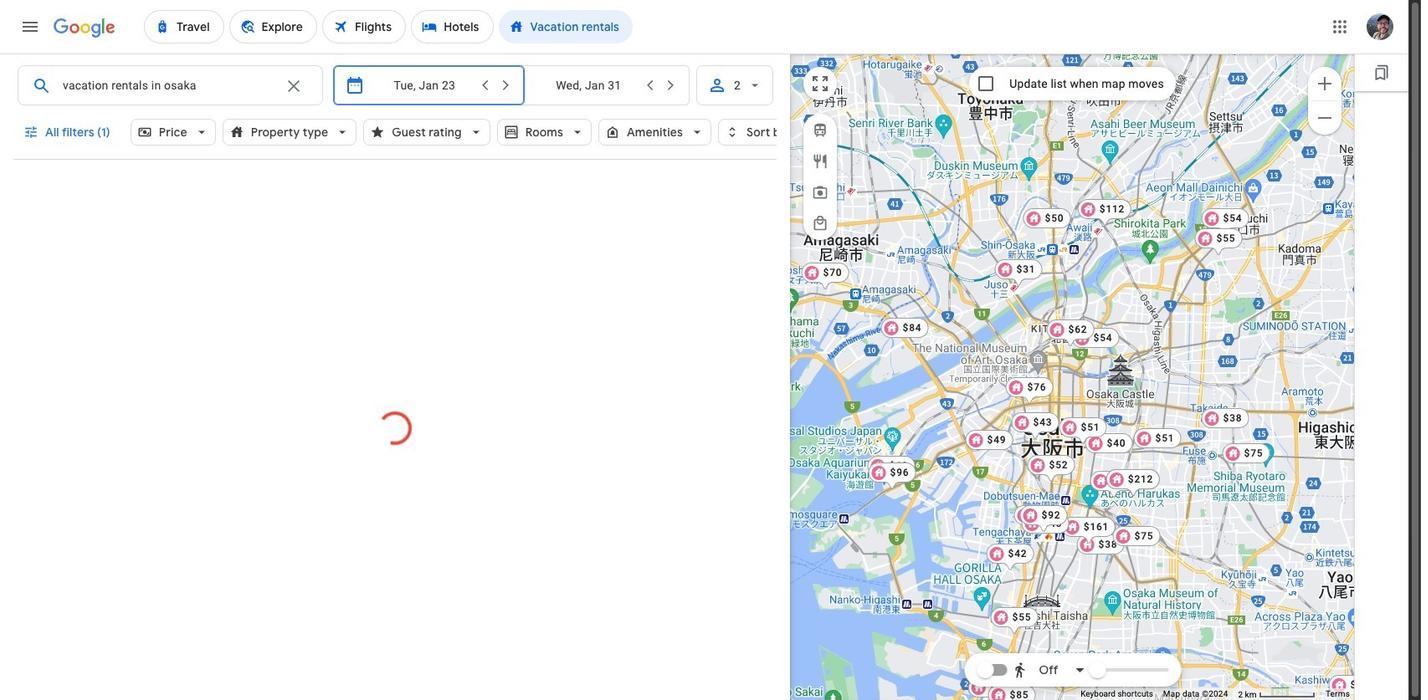Task type: vqa. For each thing, say whether or not it's contained in the screenshot.
map region
yes



Task type: locate. For each thing, give the bounding box(es) containing it.
saved items image
[[1374, 64, 1391, 81]]

Check-in text field
[[375, 66, 475, 105]]

saved items element
[[1356, 54, 1416, 91]]

Check-out text field
[[538, 66, 640, 105]]

map region
[[791, 54, 1356, 701]]

filters form
[[13, 54, 816, 169]]

clear image
[[284, 76, 304, 96]]

Search for places, hotels and more text field
[[62, 66, 274, 105]]



Task type: describe. For each thing, give the bounding box(es) containing it.
view larger map image
[[811, 74, 831, 94]]

main menu image
[[20, 17, 40, 37]]

zoom out map image
[[1316, 108, 1336, 128]]

zoom in map image
[[1316, 73, 1336, 93]]



